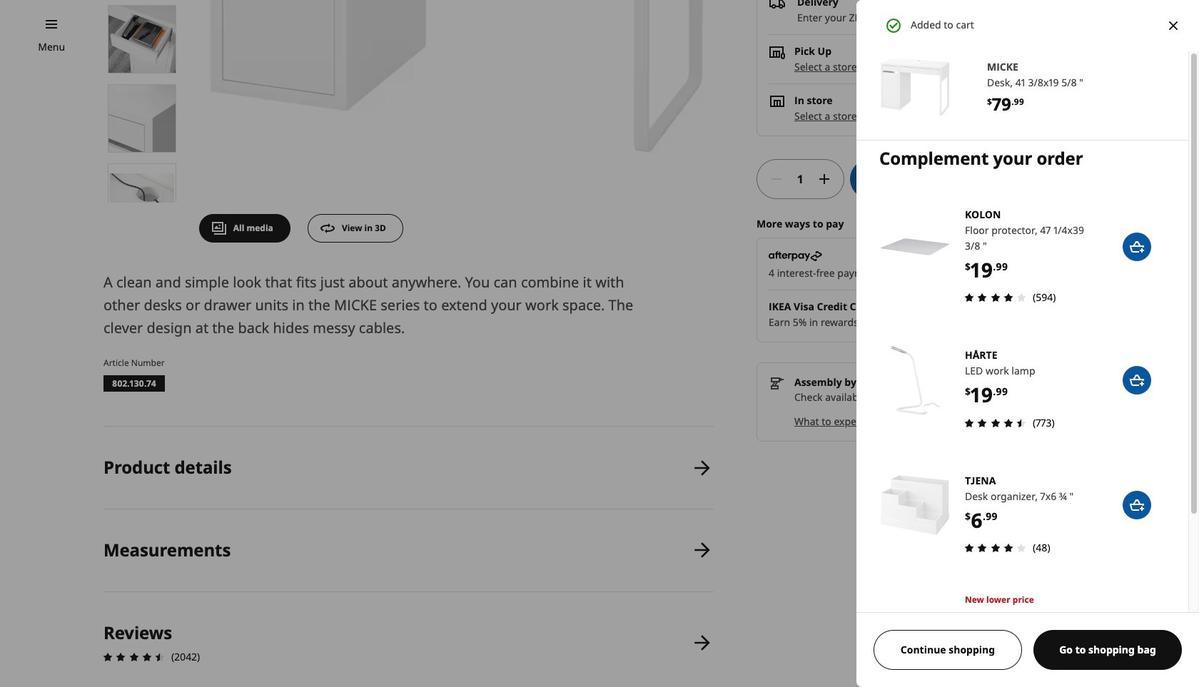 Task type: vqa. For each thing, say whether or not it's contained in the screenshot.
AZ, Tempe
no



Task type: locate. For each thing, give the bounding box(es) containing it.
1 vertical spatial heading
[[104, 538, 231, 562]]

review: 4.1 out of 5 stars. total reviews: 48 image
[[961, 540, 1030, 557]]

micke desk, white, 41 3/8x19 5/8 " image
[[199, 0, 714, 203], [109, 6, 175, 73], [880, 51, 951, 123], [109, 85, 175, 152], [109, 165, 175, 232]]

kolon floor protector, 47 1/4x39 3/8 " image
[[880, 212, 951, 283]]

Quantity input value text field
[[791, 159, 811, 199]]

micke was added to your shopping bag dialog
[[845, 0, 1200, 688]]

3 heading from the top
[[104, 621, 172, 645]]

0 vertical spatial heading
[[104, 456, 232, 479]]

list
[[99, 427, 714, 688]]

hårte led work lamp, white/silver color image
[[880, 345, 951, 416]]

review: 4.6 out of 5 stars. total reviews: 773 image
[[961, 415, 1030, 432]]

2 vertical spatial heading
[[104, 621, 172, 645]]

heading
[[104, 456, 232, 479], [104, 538, 231, 562], [104, 621, 172, 645]]



Task type: describe. For each thing, give the bounding box(es) containing it.
tjena desk organizer, white, 7x6 ¾ " image
[[880, 470, 951, 541]]

review: 4.1 out of 5 stars. total reviews: 594 image
[[961, 289, 1030, 306]]

2 heading from the top
[[104, 538, 231, 562]]

review: 4.5 out of 5 stars. total reviews: 2042 image
[[99, 649, 169, 666]]

afterpay image
[[769, 251, 823, 261]]

1 heading from the top
[[104, 456, 232, 479]]



